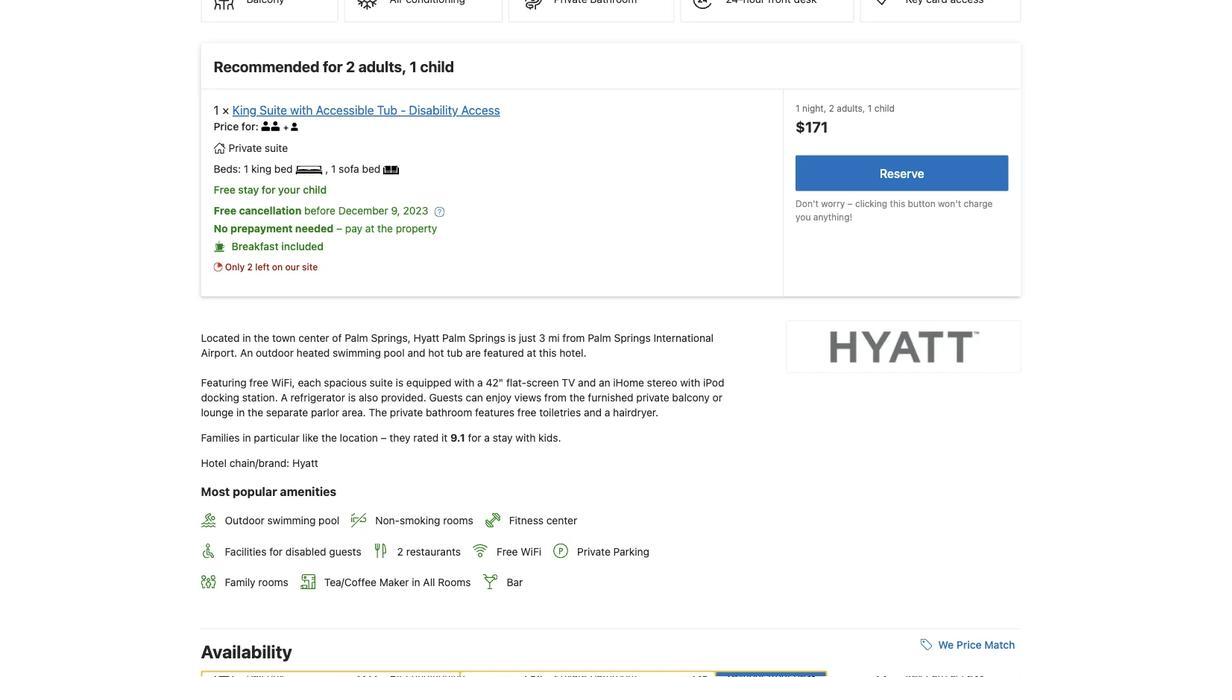 Task type: vqa. For each thing, say whether or not it's contained in the screenshot.
bottom property.
no



Task type: locate. For each thing, give the bounding box(es) containing it.
wifi
[[521, 546, 542, 558]]

and left an
[[578, 377, 596, 389]]

child up disability
[[420, 58, 454, 75]]

1 left night,
[[796, 103, 800, 113]]

0 vertical spatial private
[[636, 392, 669, 404]]

1 horizontal spatial palm
[[442, 332, 466, 345]]

0 horizontal spatial springs
[[469, 332, 505, 345]]

0 horizontal spatial price
[[214, 121, 239, 133]]

2 springs from the left
[[614, 332, 651, 345]]

disability
[[409, 103, 458, 118]]

pool down springs,
[[384, 347, 405, 360]]

a left 42"
[[477, 377, 483, 389]]

0 vertical spatial this
[[890, 199, 905, 209]]

private
[[636, 392, 669, 404], [390, 407, 423, 419]]

2 vertical spatial and
[[584, 407, 602, 419]]

1 vertical spatial free
[[517, 407, 537, 419]]

center
[[298, 332, 329, 345], [546, 515, 577, 527]]

1 bed from the left
[[274, 163, 293, 175]]

1 horizontal spatial suite
[[370, 377, 393, 389]]

free down "beds:"
[[214, 184, 235, 196]]

price down 1 ×
[[214, 121, 239, 133]]

price for :
[[214, 121, 261, 133]]

coffee image
[[214, 240, 225, 252]]

adults, right night,
[[837, 103, 865, 113]]

0 horizontal spatial suite
[[265, 142, 288, 154]]

disabled
[[286, 546, 326, 558]]

chain/brand:
[[229, 458, 289, 470]]

1 left king
[[244, 163, 248, 175]]

2
[[346, 58, 355, 75], [829, 103, 834, 113], [247, 262, 253, 272], [397, 546, 403, 558]]

suite up also
[[370, 377, 393, 389]]

at right pay
[[365, 223, 375, 235]]

hyatt up hot
[[414, 332, 440, 345]]

docking
[[201, 392, 239, 404]]

child up reserve
[[875, 103, 895, 113]]

recommended for 2 adults,  1 child
[[214, 58, 454, 75]]

private for private parking
[[577, 546, 611, 558]]

1 left sofa
[[331, 163, 336, 175]]

0 vertical spatial free
[[214, 184, 235, 196]]

hyatt down like
[[292, 458, 318, 470]]

1 horizontal spatial –
[[381, 432, 387, 445]]

free up no
[[214, 205, 236, 217]]

for left your at the left
[[262, 184, 276, 196]]

adults, inside 1 night, 2 adults, 1 child $171
[[837, 103, 865, 113]]

for for facilities
[[269, 546, 283, 558]]

occupancy image left +
[[271, 122, 281, 131]]

free stay for your child
[[214, 184, 327, 196]]

0 vertical spatial is
[[508, 332, 516, 345]]

0 horizontal spatial free
[[249, 377, 268, 389]]

1 horizontal spatial a
[[484, 432, 490, 445]]

rooms right "smoking"
[[443, 515, 473, 527]]

0 vertical spatial suite
[[265, 142, 288, 154]]

center inside located in the town center of palm springs, hyatt palm springs is just 3 mi from palm springs international airport. an outdoor heated swimming pool and hot tub are featured at this hotel. featuring free wifi, each spacious suite is equipped with a 42" flat-screen tv and an ihome stereo with ipod docking station. a refrigerator is also provided. guests can enjoy views from the furnished private balcony or lounge in the separate parlor area. the private bathroom features free toiletries and a hairdryer.
[[298, 332, 329, 345]]

1 horizontal spatial center
[[546, 515, 577, 527]]

free for free wifi
[[497, 546, 518, 558]]

1 horizontal spatial springs
[[614, 332, 651, 345]]

1 horizontal spatial is
[[396, 377, 404, 389]]

child for recommended for 2 adults,  1 child
[[420, 58, 454, 75]]

this inside don't worry – clicking this button won't charge you anything!
[[890, 199, 905, 209]]

1 vertical spatial free
[[214, 205, 236, 217]]

screen
[[527, 377, 559, 389]]

0 horizontal spatial at
[[365, 223, 375, 235]]

1 horizontal spatial price
[[957, 639, 982, 652]]

1 vertical spatial and
[[578, 377, 596, 389]]

pool up guests
[[319, 515, 339, 527]]

2 up "tea/coffee maker in all rooms"
[[397, 546, 403, 558]]

1 vertical spatial is
[[396, 377, 404, 389]]

occupancychild image
[[291, 123, 298, 131]]

adults, for for
[[358, 58, 406, 75]]

most popular amenities
[[201, 485, 336, 499]]

suite up 1 king bed at left
[[265, 142, 288, 154]]

0 horizontal spatial this
[[539, 347, 557, 360]]

in
[[243, 332, 251, 345], [236, 407, 245, 419], [243, 432, 251, 445], [412, 577, 420, 589]]

2 horizontal spatial child
[[875, 103, 895, 113]]

or
[[713, 392, 723, 404]]

bed up your at the left
[[274, 163, 293, 175]]

breakfast
[[232, 241, 279, 253]]

palm up an
[[588, 332, 611, 345]]

is up provided.
[[396, 377, 404, 389]]

from up toiletries
[[544, 392, 567, 404]]

don't worry – clicking this button won't charge you anything!
[[796, 199, 993, 222]]

1 ×
[[214, 103, 229, 118]]

0 vertical spatial –
[[848, 199, 853, 209]]

suite
[[260, 103, 287, 118]]

0 horizontal spatial swimming
[[267, 515, 316, 527]]

private down stereo
[[636, 392, 669, 404]]

and left hot
[[408, 347, 425, 360]]

center right the fitness
[[546, 515, 577, 527]]

fitness
[[509, 515, 544, 527]]

1 vertical spatial this
[[539, 347, 557, 360]]

adults,
[[358, 58, 406, 75], [837, 103, 865, 113]]

private down provided.
[[390, 407, 423, 419]]

price
[[214, 121, 239, 133], [957, 639, 982, 652]]

with up balcony
[[680, 377, 700, 389]]

private left parking
[[577, 546, 611, 558]]

sofa
[[339, 163, 359, 175]]

outdoor
[[256, 347, 294, 360]]

prepayment
[[231, 223, 293, 235]]

0 vertical spatial a
[[477, 377, 483, 389]]

palm right of at the left
[[345, 332, 368, 345]]

1 vertical spatial price
[[957, 639, 982, 652]]

bar
[[507, 577, 523, 589]]

a down furnished
[[605, 407, 610, 419]]

featuring
[[201, 377, 247, 389]]

2 palm from the left
[[442, 332, 466, 345]]

adults, for night,
[[837, 103, 865, 113]]

private down price for : on the top
[[229, 142, 262, 154]]

town
[[272, 332, 296, 345]]

they
[[390, 432, 411, 445]]

2 horizontal spatial palm
[[588, 332, 611, 345]]

springs up are
[[469, 332, 505, 345]]

is up area.
[[348, 392, 356, 404]]

1 horizontal spatial child
[[420, 58, 454, 75]]

free cancellation before december 9, 2023
[[214, 205, 428, 217]]

0 horizontal spatial private
[[390, 407, 423, 419]]

0 vertical spatial private
[[229, 142, 262, 154]]

1 for 1 sofa bed
[[331, 163, 336, 175]]

the
[[369, 407, 387, 419]]

0 horizontal spatial center
[[298, 332, 329, 345]]

0 horizontal spatial –
[[336, 223, 342, 235]]

rooms right family
[[258, 577, 289, 589]]

an
[[599, 377, 610, 389]]

occupancy image
[[261, 122, 271, 131], [271, 122, 281, 131]]

is
[[508, 332, 516, 345], [396, 377, 404, 389], [348, 392, 356, 404]]

before
[[304, 205, 336, 217]]

stay down features
[[493, 432, 513, 445]]

non-smoking rooms
[[375, 515, 473, 527]]

child up the before
[[303, 184, 327, 196]]

swimming down of at the left
[[333, 347, 381, 360]]

this
[[890, 199, 905, 209], [539, 347, 557, 360]]

2 vertical spatial child
[[303, 184, 327, 196]]

location
[[340, 432, 378, 445]]

for for price
[[242, 121, 255, 133]]

1 vertical spatial pool
[[319, 515, 339, 527]]

night,
[[802, 103, 827, 113]]

swimming up facilities for disabled guests
[[267, 515, 316, 527]]

center up "heated"
[[298, 332, 329, 345]]

1 vertical spatial adults,
[[837, 103, 865, 113]]

provided.
[[381, 392, 426, 404]]

free up station.
[[249, 377, 268, 389]]

2 horizontal spatial –
[[848, 199, 853, 209]]

popular
[[233, 485, 277, 499]]

1 vertical spatial stay
[[493, 432, 513, 445]]

anything!
[[813, 212, 853, 222]]

free left wifi
[[497, 546, 518, 558]]

bed left couch icon
[[362, 163, 381, 175]]

can
[[466, 392, 483, 404]]

0 horizontal spatial palm
[[345, 332, 368, 345]]

stay
[[238, 184, 259, 196], [493, 432, 513, 445]]

–
[[848, 199, 853, 209], [336, 223, 342, 235], [381, 432, 387, 445]]

0 vertical spatial child
[[420, 58, 454, 75]]

2 bed from the left
[[362, 163, 381, 175]]

0 horizontal spatial a
[[477, 377, 483, 389]]

-
[[401, 103, 406, 118]]

no prepayment needed – pay at the property
[[214, 223, 437, 235]]

2 left left
[[247, 262, 253, 272]]

for left disabled
[[269, 546, 283, 558]]

0 horizontal spatial private
[[229, 142, 262, 154]]

tv
[[562, 377, 575, 389]]

hotel.
[[559, 347, 587, 360]]

child inside 1 night, 2 adults, 1 child $171
[[875, 103, 895, 113]]

1 vertical spatial suite
[[370, 377, 393, 389]]

the down 9,
[[377, 223, 393, 235]]

1 horizontal spatial at
[[527, 347, 536, 360]]

area.
[[342, 407, 366, 419]]

2 right night,
[[829, 103, 834, 113]]

2 vertical spatial is
[[348, 392, 356, 404]]

free
[[214, 184, 235, 196], [214, 205, 236, 217], [497, 546, 518, 558]]

we price match button
[[915, 632, 1021, 659]]

0 vertical spatial stay
[[238, 184, 259, 196]]

2 horizontal spatial a
[[605, 407, 610, 419]]

price right 'we'
[[957, 639, 982, 652]]

family rooms
[[225, 577, 289, 589]]

private
[[229, 142, 262, 154], [577, 546, 611, 558]]

– right worry
[[848, 199, 853, 209]]

1 horizontal spatial rooms
[[443, 515, 473, 527]]

king
[[232, 103, 257, 118]]

1 horizontal spatial this
[[890, 199, 905, 209]]

palm up tub
[[442, 332, 466, 345]]

smoking
[[400, 515, 440, 527]]

kids.
[[539, 432, 561, 445]]

pool
[[384, 347, 405, 360], [319, 515, 339, 527]]

– left pay
[[336, 223, 342, 235]]

this down 3
[[539, 347, 557, 360]]

this left button
[[890, 199, 905, 209]]

0 horizontal spatial adults,
[[358, 58, 406, 75]]

stay down king
[[238, 184, 259, 196]]

rated
[[413, 432, 439, 445]]

0 vertical spatial swimming
[[333, 347, 381, 360]]

1 occupancy image from the left
[[261, 122, 271, 131]]

0 horizontal spatial bed
[[274, 163, 293, 175]]

– left 'they'
[[381, 432, 387, 445]]

0 vertical spatial center
[[298, 332, 329, 345]]

1 sofa bed
[[331, 163, 381, 175]]

suite
[[265, 142, 288, 154], [370, 377, 393, 389]]

tub
[[447, 347, 463, 360]]

pool inside located in the town center of palm springs, hyatt palm springs is just 3 mi from palm springs international airport. an outdoor heated swimming pool and hot tub are featured at this hotel. featuring free wifi, each spacious suite is equipped with a 42" flat-screen tv and an ihome stereo with ipod docking station. a refrigerator is also provided. guests can enjoy views from the furnished private balcony or lounge in the separate parlor area. the private bathroom features free toiletries and a hairdryer.
[[384, 347, 405, 360]]

1 vertical spatial child
[[875, 103, 895, 113]]

a down features
[[484, 432, 490, 445]]

1 vertical spatial at
[[527, 347, 536, 360]]

3 palm from the left
[[588, 332, 611, 345]]

december
[[338, 205, 388, 217]]

swimming
[[333, 347, 381, 360], [267, 515, 316, 527]]

a
[[281, 392, 288, 404]]

springs up ihome
[[614, 332, 651, 345]]

for up accessible
[[323, 58, 343, 75]]

1 horizontal spatial private
[[636, 392, 669, 404]]

king suite with accessible tub - disability access link
[[232, 103, 500, 118]]

0 vertical spatial rooms
[[443, 515, 473, 527]]

from up hotel.
[[563, 332, 585, 345]]

child for 1 night, 2 adults, 1 child $171
[[875, 103, 895, 113]]

1 horizontal spatial swimming
[[333, 347, 381, 360]]

1 king bed
[[244, 163, 293, 175]]

couch image
[[383, 166, 399, 175]]

1 horizontal spatial private
[[577, 546, 611, 558]]

0 vertical spatial hyatt
[[414, 332, 440, 345]]

and down furnished
[[584, 407, 602, 419]]

0 horizontal spatial child
[[303, 184, 327, 196]]

adults, up tub
[[358, 58, 406, 75]]

is left the just
[[508, 332, 516, 345]]

amenities
[[280, 485, 336, 499]]

0 horizontal spatial hyatt
[[292, 458, 318, 470]]

family
[[225, 577, 256, 589]]

occupancy image right :
[[261, 122, 271, 131]]

0 horizontal spatial rooms
[[258, 577, 289, 589]]

1 horizontal spatial adults,
[[837, 103, 865, 113]]

1 vertical spatial private
[[577, 546, 611, 558]]

0 vertical spatial pool
[[384, 347, 405, 360]]

0 vertical spatial from
[[563, 332, 585, 345]]

access
[[461, 103, 500, 118]]

1 horizontal spatial bed
[[362, 163, 381, 175]]

refrigerator
[[291, 392, 345, 404]]

0 vertical spatial adults,
[[358, 58, 406, 75]]

separate
[[266, 407, 308, 419]]

for down king
[[242, 121, 255, 133]]

1 horizontal spatial hyatt
[[414, 332, 440, 345]]

located in the town center of palm springs, hyatt palm springs is just 3 mi from palm springs international airport. an outdoor heated swimming pool and hot tub are featured at this hotel. featuring free wifi, each spacious suite is equipped with a 42" flat-screen tv and an ihome stereo with ipod docking station. a refrigerator is also provided. guests can enjoy views from the furnished private balcony or lounge in the separate parlor area. the private bathroom features free toiletries and a hairdryer.
[[201, 332, 727, 419]]

0 vertical spatial at
[[365, 223, 375, 235]]

1 horizontal spatial pool
[[384, 347, 405, 360]]

free down 'views'
[[517, 407, 537, 419]]

availability
[[201, 642, 292, 663]]

stereo
[[647, 377, 677, 389]]

1 for 1 king bed
[[244, 163, 248, 175]]

hyatt image
[[831, 332, 980, 363]]

2 vertical spatial free
[[497, 546, 518, 558]]

at down the just
[[527, 347, 536, 360]]



Task type: describe. For each thing, give the bounding box(es) containing it.
1 vertical spatial rooms
[[258, 577, 289, 589]]

left
[[255, 262, 270, 272]]

free for free cancellation before december 9, 2023
[[214, 205, 236, 217]]

most
[[201, 485, 230, 499]]

0 vertical spatial and
[[408, 347, 425, 360]]

1 palm from the left
[[345, 332, 368, 345]]

hyatt inside located in the town center of palm springs, hyatt palm springs is just 3 mi from palm springs international airport. an outdoor heated swimming pool and hot tub are featured at this hotel. featuring free wifi, each spacious suite is equipped with a 42" flat-screen tv and an ihome stereo with ipod docking station. a refrigerator is also provided. guests can enjoy views from the furnished private balcony or lounge in the separate parlor area. the private bathroom features free toiletries and a hairdryer.
[[414, 332, 440, 345]]

just
[[519, 332, 536, 345]]

worry
[[821, 199, 845, 209]]

families in particular like the location – they rated it 9.1 for a stay with kids.
[[201, 432, 561, 445]]

2 occupancy image from the left
[[271, 122, 281, 131]]

views
[[514, 392, 542, 404]]

free for free stay for your child
[[214, 184, 235, 196]]

on
[[272, 262, 283, 272]]

1 vertical spatial private
[[390, 407, 423, 419]]

the down tv
[[570, 392, 585, 404]]

2 inside 1 night, 2 adults, 1 child $171
[[829, 103, 834, 113]]

parking
[[613, 546, 650, 558]]

each
[[298, 377, 321, 389]]

private for private suite
[[229, 142, 262, 154]]

ipod
[[703, 377, 724, 389]]

– inside don't worry – clicking this button won't charge you anything!
[[848, 199, 853, 209]]

in up an
[[243, 332, 251, 345]]

bathroom
[[426, 407, 472, 419]]

with up occupancychild icon
[[290, 103, 313, 118]]

restaurants
[[406, 546, 461, 558]]

1 vertical spatial swimming
[[267, 515, 316, 527]]

king
[[251, 163, 272, 175]]

for right 9.1
[[468, 432, 481, 445]]

reserve link
[[796, 155, 1009, 191]]

pay
[[345, 223, 362, 235]]

balcony
[[672, 392, 710, 404]]

we
[[938, 639, 954, 652]]

1 for 1 night, 2 adults, 1 child $171
[[796, 103, 800, 113]]

with up "can"
[[454, 377, 475, 389]]

families
[[201, 432, 240, 445]]

2 horizontal spatial is
[[508, 332, 516, 345]]

2 up accessible
[[346, 58, 355, 75]]

beds:
[[214, 163, 244, 175]]

private parking
[[577, 546, 650, 558]]

tub
[[377, 103, 397, 118]]

1 vertical spatial hyatt
[[292, 458, 318, 470]]

,
[[325, 163, 331, 175]]

this inside located in the town center of palm springs, hyatt palm springs is just 3 mi from palm springs international airport. an outdoor heated swimming pool and hot tub are featured at this hotel. featuring free wifi, each spacious suite is equipped with a 42" flat-screen tv and an ihome stereo with ipod docking station. a refrigerator is also provided. guests can enjoy views from the furnished private balcony or lounge in the separate parlor area. the private bathroom features free toiletries and a hairdryer.
[[539, 347, 557, 360]]

rooms
[[438, 577, 471, 589]]

an
[[240, 347, 253, 360]]

don't
[[796, 199, 819, 209]]

like
[[302, 432, 319, 445]]

in right families
[[243, 432, 251, 445]]

9,
[[391, 205, 400, 217]]

the down station.
[[248, 407, 263, 419]]

suite inside located in the town center of palm springs, hyatt palm springs is just 3 mi from palm springs international airport. an outdoor heated swimming pool and hot tub are featured at this hotel. featuring free wifi, each spacious suite is equipped with a 42" flat-screen tv and an ihome stereo with ipod docking station. a refrigerator is also provided. guests can enjoy views from the furnished private balcony or lounge in the separate parlor area. the private bathroom features free toiletries and a hairdryer.
[[370, 377, 393, 389]]

1 vertical spatial from
[[544, 392, 567, 404]]

mi
[[548, 332, 560, 345]]

1 horizontal spatial free
[[517, 407, 537, 419]]

tea/coffee maker in all rooms
[[324, 577, 471, 589]]

reserve
[[880, 166, 925, 180]]

guests
[[329, 546, 361, 558]]

needed
[[295, 223, 334, 235]]

international
[[654, 332, 714, 345]]

the up outdoor
[[254, 332, 269, 345]]

1 springs from the left
[[469, 332, 505, 345]]

furnished
[[588, 392, 634, 404]]

facilities for disabled guests
[[225, 546, 361, 558]]

2023
[[403, 205, 428, 217]]

match
[[985, 639, 1015, 652]]

accessible
[[316, 103, 374, 118]]

1 vertical spatial –
[[336, 223, 342, 235]]

0 vertical spatial price
[[214, 121, 239, 133]]

the right like
[[321, 432, 337, 445]]

:
[[255, 121, 259, 133]]

featured
[[484, 347, 524, 360]]

0 horizontal spatial stay
[[238, 184, 259, 196]]

1 vertical spatial center
[[546, 515, 577, 527]]

airport.
[[201, 347, 237, 360]]

price inside dropdown button
[[957, 639, 982, 652]]

0 horizontal spatial is
[[348, 392, 356, 404]]

located
[[201, 332, 240, 345]]

lounge
[[201, 407, 234, 419]]

it
[[442, 432, 448, 445]]

at inside located in the town center of palm springs, hyatt palm springs is just 3 mi from palm springs international airport. an outdoor heated swimming pool and hot tub are featured at this hotel. featuring free wifi, each spacious suite is equipped with a 42" flat-screen tv and an ihome stereo with ipod docking station. a refrigerator is also provided. guests can enjoy views from the furnished private balcony or lounge in the separate parlor area. the private bathroom features free toiletries and a hairdryer.
[[527, 347, 536, 360]]

toiletries
[[539, 407, 581, 419]]

clicking
[[855, 199, 888, 209]]

swimming inside located in the town center of palm springs, hyatt palm springs is just 3 mi from palm springs international airport. an outdoor heated swimming pool and hot tub are featured at this hotel. featuring free wifi, each spacious suite is equipped with a 42" flat-screen tv and an ihome stereo with ipod docking station. a refrigerator is also provided. guests can enjoy views from the furnished private balcony or lounge in the separate parlor area. the private bathroom features free toiletries and a hairdryer.
[[333, 347, 381, 360]]

1 right night,
[[868, 103, 872, 113]]

your
[[278, 184, 300, 196]]

spacious
[[324, 377, 367, 389]]

bed for 1 sofa bed
[[362, 163, 381, 175]]

2 vertical spatial –
[[381, 432, 387, 445]]

1 vertical spatial a
[[605, 407, 610, 419]]

hotel chain/brand: hyatt
[[201, 458, 318, 470]]

springs,
[[371, 332, 411, 345]]

more details on meals and payment options image
[[434, 207, 445, 217]]

for for recommended
[[323, 58, 343, 75]]

bed for 1 king bed
[[274, 163, 293, 175]]

$171
[[796, 118, 828, 136]]

recommended
[[214, 58, 320, 75]]

in left all
[[412, 577, 420, 589]]

only
[[225, 262, 245, 272]]

tea/coffee
[[324, 577, 377, 589]]

2 vertical spatial a
[[484, 432, 490, 445]]

0 vertical spatial free
[[249, 377, 268, 389]]

also
[[359, 392, 378, 404]]

in right lounge
[[236, 407, 245, 419]]

9.1
[[451, 432, 465, 445]]

equipped
[[406, 377, 452, 389]]

enjoy
[[486, 392, 512, 404]]

with left kids.
[[516, 432, 536, 445]]

1 horizontal spatial stay
[[493, 432, 513, 445]]

of
[[332, 332, 342, 345]]

42"
[[486, 377, 504, 389]]

breakfast included
[[232, 241, 324, 253]]

1 × king suite with accessible tub - disability access
[[214, 103, 500, 118]]

only 2 left on our site
[[225, 262, 318, 272]]

0 horizontal spatial pool
[[319, 515, 339, 527]]

wifi,
[[271, 377, 295, 389]]

site
[[302, 262, 318, 272]]

no
[[214, 223, 228, 235]]

1 up disability
[[410, 58, 417, 75]]

features
[[475, 407, 515, 419]]

won't
[[938, 199, 961, 209]]



